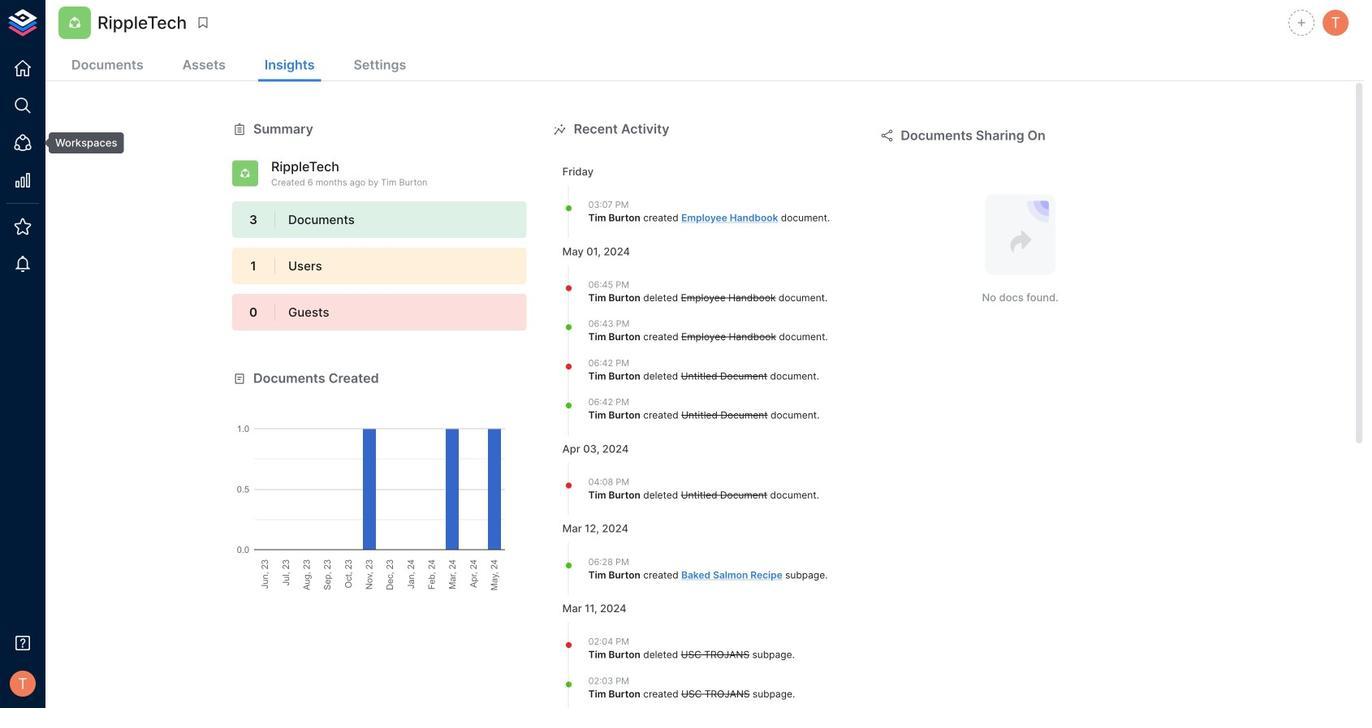 Task type: describe. For each thing, give the bounding box(es) containing it.
a chart. image
[[232, 388, 527, 591]]

a chart. element
[[232, 388, 527, 591]]

bookmark image
[[196, 15, 210, 30]]



Task type: vqa. For each thing, say whether or not it's contained in the screenshot.
Bookmark Icon
yes



Task type: locate. For each thing, give the bounding box(es) containing it.
tooltip
[[37, 132, 124, 154]]



